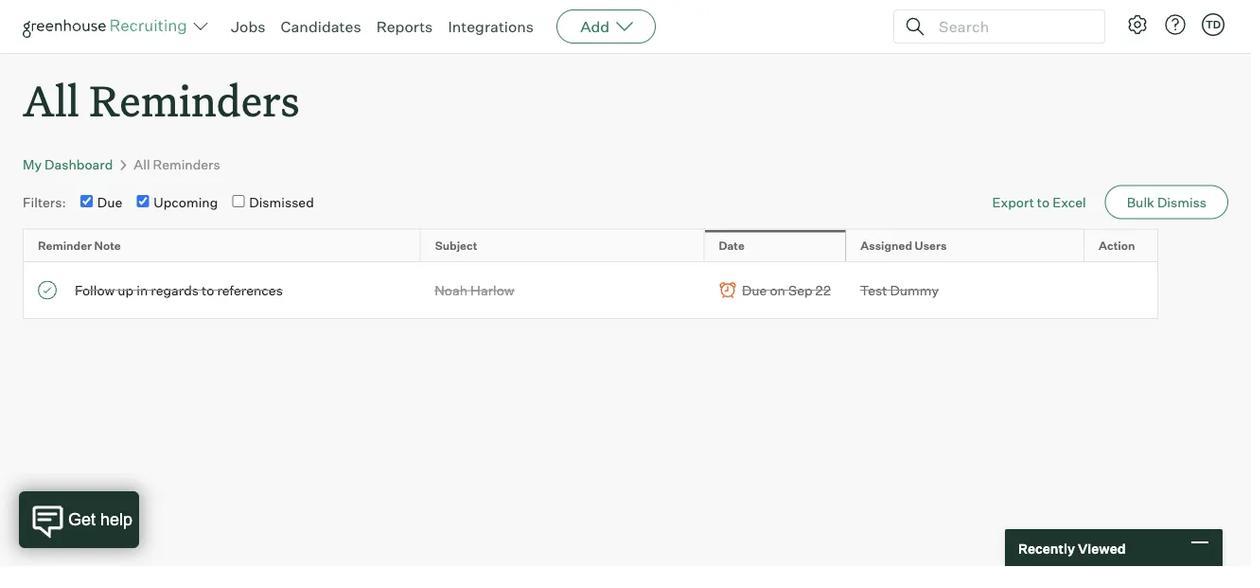 Task type: locate. For each thing, give the bounding box(es) containing it.
bulk
[[1127, 194, 1155, 210]]

22
[[816, 282, 831, 298]]

all reminders up upcoming
[[134, 156, 220, 173]]

to
[[1038, 194, 1050, 210], [202, 282, 214, 298]]

0 vertical spatial all
[[23, 72, 79, 128]]

integrations
[[448, 17, 534, 36]]

my
[[23, 156, 42, 173]]

sep
[[789, 282, 813, 298]]

1 vertical spatial reminders
[[153, 156, 220, 173]]

follow up in regards to references
[[75, 282, 283, 298]]

candidates
[[281, 17, 361, 36]]

all
[[23, 72, 79, 128], [134, 156, 150, 173]]

subject
[[435, 238, 477, 253]]

1 vertical spatial to
[[202, 282, 214, 298]]

1 vertical spatial all reminders
[[134, 156, 220, 173]]

0 vertical spatial reminders
[[89, 72, 300, 128]]

regards
[[151, 282, 199, 298]]

reminders up upcoming
[[153, 156, 220, 173]]

test dummy
[[860, 282, 939, 298]]

all reminders up all reminders link
[[23, 72, 300, 128]]

references
[[217, 282, 283, 298]]

export to excel
[[993, 194, 1087, 210]]

greenhouse recruiting image
[[23, 15, 193, 38]]

due
[[97, 194, 122, 211], [742, 282, 767, 298]]

up
[[118, 282, 134, 298]]

to right regards
[[202, 282, 214, 298]]

dismiss
[[1158, 194, 1207, 210]]

jobs link
[[231, 17, 266, 36]]

integrations link
[[448, 17, 534, 36]]

0 vertical spatial all reminders
[[23, 72, 300, 128]]

Upcoming checkbox
[[137, 195, 149, 207]]

upcoming
[[154, 194, 218, 211]]

bulk dismiss
[[1127, 194, 1207, 210]]

recently viewed
[[1019, 540, 1126, 556]]

0 vertical spatial to
[[1038, 194, 1050, 210]]

0 horizontal spatial to
[[202, 282, 214, 298]]

reminders up all reminders link
[[89, 72, 300, 128]]

export to excel link
[[974, 184, 1106, 220]]

note
[[94, 238, 121, 253]]

all up upcoming checkbox
[[134, 156, 150, 173]]

in
[[137, 282, 148, 298]]

due right due "checkbox"
[[97, 194, 122, 211]]

to left excel
[[1038, 194, 1050, 210]]

candidates link
[[281, 17, 361, 36]]

reminder note
[[38, 238, 121, 253]]

1 vertical spatial all
[[134, 156, 150, 173]]

0 vertical spatial due
[[97, 194, 122, 211]]

recently
[[1019, 540, 1076, 556]]

noah harlow
[[435, 282, 515, 299]]

configure image
[[1127, 13, 1149, 36]]

Search text field
[[934, 13, 1088, 40]]

assigned
[[861, 238, 913, 253]]

0 horizontal spatial due
[[97, 194, 122, 211]]

on
[[770, 282, 786, 298]]

add
[[580, 17, 610, 36]]

1 horizontal spatial due
[[742, 282, 767, 298]]

all reminders link
[[134, 156, 220, 173]]

all up my dashboard link
[[23, 72, 79, 128]]

all reminders
[[23, 72, 300, 128], [134, 156, 220, 173]]

1 horizontal spatial to
[[1038, 194, 1050, 210]]

td button
[[1199, 9, 1229, 40]]

due left on
[[742, 282, 767, 298]]

reminders
[[89, 72, 300, 128], [153, 156, 220, 173]]

jobs
[[231, 17, 266, 36]]

1 vertical spatial due
[[742, 282, 767, 298]]



Task type: describe. For each thing, give the bounding box(es) containing it.
add button
[[557, 9, 656, 44]]

my dashboard
[[23, 156, 113, 173]]

dummy
[[890, 282, 939, 298]]

dashboard
[[45, 156, 113, 173]]

assigned users
[[861, 238, 947, 253]]

reports link
[[376, 17, 433, 36]]

viewed
[[1078, 540, 1126, 556]]

export
[[993, 194, 1035, 210]]

users
[[915, 238, 947, 253]]

td
[[1206, 18, 1221, 31]]

td button
[[1202, 13, 1225, 36]]

date
[[719, 238, 745, 253]]

excel
[[1053, 194, 1087, 210]]

filters:
[[23, 194, 66, 210]]

noah
[[435, 282, 468, 299]]

action
[[1099, 238, 1136, 253]]

Dismissed checkbox
[[232, 195, 245, 207]]

noah harlow link
[[435, 282, 515, 299]]

my dashboard link
[[23, 156, 113, 173]]

due for due on sep 22
[[742, 282, 767, 298]]

0 horizontal spatial all
[[23, 72, 79, 128]]

reminder
[[38, 238, 92, 253]]

reports
[[376, 17, 433, 36]]

due for due
[[97, 194, 122, 211]]

Due checkbox
[[80, 195, 93, 207]]

dismissed
[[249, 194, 314, 211]]

bulk dismiss button
[[1106, 185, 1229, 219]]

follow
[[75, 282, 115, 298]]

harlow
[[471, 282, 515, 299]]

1 horizontal spatial all
[[134, 156, 150, 173]]

due on sep 22
[[742, 282, 831, 298]]

test
[[860, 282, 887, 298]]



Task type: vqa. For each thing, say whether or not it's contained in the screenshot.
bottommost the Time in Stage Goal Attainment
no



